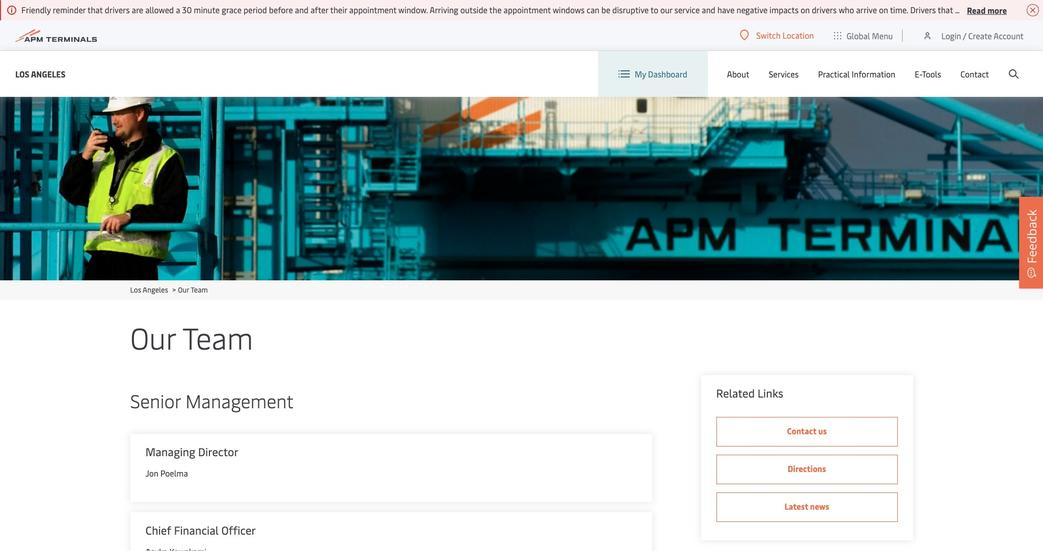 Task type: vqa. For each thing, say whether or not it's contained in the screenshot.
the Sector
no



Task type: describe. For each thing, give the bounding box(es) containing it.
can
[[587, 4, 600, 15]]

are
[[132, 4, 143, 15]]

a
[[176, 4, 180, 15]]

los angeles > our team
[[130, 285, 208, 295]]

allowed
[[145, 4, 174, 15]]

disruptive
[[613, 4, 649, 15]]

my dashboard
[[635, 68, 688, 80]]

negative
[[737, 4, 768, 15]]

drivers
[[911, 4, 937, 15]]

2 appointment from the left
[[504, 4, 551, 15]]

friendly reminder that drivers are allowed a 30 minute grace period before and after their appointment window. arriving outside the appointment windows can be disruptive to our service and have negative impacts on drivers who arrive on time. drivers that arrive outside their appo
[[21, 4, 1044, 15]]

/
[[964, 30, 967, 41]]

financial
[[174, 523, 219, 538]]

director
[[198, 444, 239, 460]]

after
[[311, 4, 329, 15]]

appo
[[1027, 4, 1044, 15]]

30
[[182, 4, 192, 15]]

more
[[988, 4, 1008, 16]]

minute
[[194, 4, 220, 15]]

0 horizontal spatial los angeles link
[[15, 68, 66, 80]]

practical
[[819, 68, 851, 80]]

news
[[811, 501, 830, 512]]

jon
[[146, 468, 159, 479]]

los angeles
[[15, 68, 66, 79]]

managing
[[146, 444, 196, 460]]

la-our team image
[[0, 97, 1044, 281]]

feedback button
[[1020, 197, 1044, 288]]

our
[[661, 4, 673, 15]]

jon poelma
[[146, 468, 188, 479]]

close alert image
[[1028, 4, 1040, 16]]

read
[[968, 4, 987, 16]]

have
[[718, 4, 735, 15]]

dashboard
[[649, 68, 688, 80]]

latest
[[785, 501, 809, 512]]

management
[[186, 388, 294, 413]]

feedback
[[1024, 209, 1041, 263]]

information
[[853, 68, 896, 80]]

services
[[769, 68, 799, 80]]

e-
[[916, 68, 923, 80]]

latest news link
[[717, 493, 898, 522]]

1 horizontal spatial los angeles link
[[130, 285, 168, 295]]

practical information
[[819, 68, 896, 80]]

windows
[[553, 4, 585, 15]]

contact inside 'related links contact us'
[[788, 425, 817, 437]]

0 vertical spatial our
[[178, 285, 189, 295]]

1 and from the left
[[295, 4, 309, 15]]

window.
[[399, 4, 428, 15]]

angeles for los angeles > our team
[[143, 285, 168, 295]]

senior management
[[130, 388, 294, 413]]

switch location button
[[741, 30, 815, 41]]

angeles for los angeles
[[31, 68, 66, 79]]

managing director
[[146, 444, 239, 460]]

2 arrive from the left
[[956, 4, 977, 15]]

related
[[717, 386, 755, 401]]

global menu button
[[825, 20, 904, 51]]

login
[[942, 30, 962, 41]]

links
[[758, 386, 784, 401]]

before
[[269, 4, 293, 15]]



Task type: locate. For each thing, give the bounding box(es) containing it.
chief financial officer
[[146, 523, 256, 538]]

1 horizontal spatial that
[[939, 4, 954, 15]]

directions link
[[717, 455, 898, 485]]

arriving
[[430, 4, 459, 15]]

location
[[783, 30, 815, 41]]

>
[[173, 285, 176, 295]]

1 horizontal spatial and
[[702, 4, 716, 15]]

about
[[728, 68, 750, 80]]

2 and from the left
[[702, 4, 716, 15]]

0 horizontal spatial los
[[15, 68, 29, 79]]

2 on from the left
[[880, 4, 889, 15]]

their left close alert icon
[[1008, 4, 1025, 15]]

1 horizontal spatial on
[[880, 4, 889, 15]]

0 vertical spatial los angeles link
[[15, 68, 66, 80]]

1 horizontal spatial our
[[178, 285, 189, 295]]

my dashboard button
[[619, 51, 688, 97]]

poelma
[[161, 468, 188, 479]]

our team
[[130, 317, 253, 358]]

related links contact us
[[717, 386, 827, 437]]

directions
[[788, 463, 827, 474]]

and left have
[[702, 4, 716, 15]]

us
[[819, 425, 827, 437]]

contact left us at the right of page
[[788, 425, 817, 437]]

login / create account
[[942, 30, 1025, 41]]

0 horizontal spatial our
[[130, 317, 176, 358]]

0 horizontal spatial outside
[[461, 4, 488, 15]]

2 that from the left
[[939, 4, 954, 15]]

our
[[178, 285, 189, 295], [130, 317, 176, 358]]

be
[[602, 4, 611, 15]]

e-tools button
[[916, 51, 942, 97]]

contact
[[961, 68, 990, 80], [788, 425, 817, 437]]

period
[[244, 4, 267, 15]]

impacts
[[770, 4, 799, 15]]

about button
[[728, 51, 750, 97]]

latest news
[[785, 501, 830, 512]]

on left time.
[[880, 4, 889, 15]]

1 that from the left
[[88, 4, 103, 15]]

1 horizontal spatial angeles
[[143, 285, 168, 295]]

1 drivers from the left
[[105, 4, 130, 15]]

0 vertical spatial team
[[191, 285, 208, 295]]

1 horizontal spatial appointment
[[504, 4, 551, 15]]

outside up login / create account
[[979, 4, 1006, 15]]

that
[[88, 4, 103, 15], [939, 4, 954, 15]]

team
[[191, 285, 208, 295], [183, 317, 253, 358]]

drivers
[[105, 4, 130, 15], [813, 4, 838, 15]]

menu
[[873, 30, 894, 41]]

2 outside from the left
[[979, 4, 1006, 15]]

to
[[651, 4, 659, 15]]

officer
[[222, 523, 256, 538]]

1 vertical spatial angeles
[[143, 285, 168, 295]]

reminder
[[53, 4, 86, 15]]

los for los angeles > our team
[[130, 285, 141, 295]]

0 horizontal spatial and
[[295, 4, 309, 15]]

1 vertical spatial los
[[130, 285, 141, 295]]

our down los angeles > our team
[[130, 317, 176, 358]]

1 outside from the left
[[461, 4, 488, 15]]

senior
[[130, 388, 181, 413]]

1 on from the left
[[801, 4, 811, 15]]

0 horizontal spatial their
[[330, 4, 348, 15]]

1 their from the left
[[330, 4, 348, 15]]

1 horizontal spatial arrive
[[956, 4, 977, 15]]

create
[[969, 30, 993, 41]]

1 vertical spatial our
[[130, 317, 176, 358]]

0 horizontal spatial arrive
[[857, 4, 878, 15]]

read more button
[[968, 4, 1008, 16]]

tools
[[923, 68, 942, 80]]

global
[[847, 30, 871, 41]]

arrive
[[857, 4, 878, 15], [956, 4, 977, 15]]

0 horizontal spatial drivers
[[105, 4, 130, 15]]

and left the after
[[295, 4, 309, 15]]

their right the after
[[330, 4, 348, 15]]

global menu
[[847, 30, 894, 41]]

angeles
[[31, 68, 66, 79], [143, 285, 168, 295]]

that right reminder
[[88, 4, 103, 15]]

time.
[[891, 4, 909, 15]]

appointment
[[350, 4, 397, 15], [504, 4, 551, 15]]

1 horizontal spatial outside
[[979, 4, 1006, 15]]

0 horizontal spatial that
[[88, 4, 103, 15]]

los
[[15, 68, 29, 79], [130, 285, 141, 295]]

0 vertical spatial los
[[15, 68, 29, 79]]

2 drivers from the left
[[813, 4, 838, 15]]

chief
[[146, 523, 171, 538]]

0 vertical spatial angeles
[[31, 68, 66, 79]]

and
[[295, 4, 309, 15], [702, 4, 716, 15]]

the
[[490, 4, 502, 15]]

switch
[[757, 30, 781, 41]]

arrive right who at the top
[[857, 4, 878, 15]]

1 arrive from the left
[[857, 4, 878, 15]]

1 horizontal spatial contact
[[961, 68, 990, 80]]

my
[[635, 68, 647, 80]]

read more
[[968, 4, 1008, 16]]

service
[[675, 4, 700, 15]]

0 horizontal spatial appointment
[[350, 4, 397, 15]]

login / create account link
[[923, 20, 1025, 50]]

switch location
[[757, 30, 815, 41]]

that right 'drivers'
[[939, 4, 954, 15]]

contact down login / create account link
[[961, 68, 990, 80]]

1 vertical spatial team
[[183, 317, 253, 358]]

0 horizontal spatial on
[[801, 4, 811, 15]]

los for los angeles
[[15, 68, 29, 79]]

grace
[[222, 4, 242, 15]]

outside
[[461, 4, 488, 15], [979, 4, 1006, 15]]

1 vertical spatial contact
[[788, 425, 817, 437]]

account
[[995, 30, 1025, 41]]

contact us link
[[717, 417, 898, 447]]

practical information button
[[819, 51, 896, 97]]

0 horizontal spatial contact
[[788, 425, 817, 437]]

1 vertical spatial los angeles link
[[130, 285, 168, 295]]

who
[[839, 4, 855, 15]]

on right impacts
[[801, 4, 811, 15]]

our right '>'
[[178, 285, 189, 295]]

friendly
[[21, 4, 51, 15]]

1 horizontal spatial los
[[130, 285, 141, 295]]

1 horizontal spatial their
[[1008, 4, 1025, 15]]

e-tools
[[916, 68, 942, 80]]

appointment left window.
[[350, 4, 397, 15]]

on
[[801, 4, 811, 15], [880, 4, 889, 15]]

outside left the
[[461, 4, 488, 15]]

drivers left who at the top
[[813, 4, 838, 15]]

los angeles link
[[15, 68, 66, 80], [130, 285, 168, 295]]

2 their from the left
[[1008, 4, 1025, 15]]

contact button
[[961, 51, 990, 97]]

1 horizontal spatial drivers
[[813, 4, 838, 15]]

drivers left are
[[105, 4, 130, 15]]

services button
[[769, 51, 799, 97]]

0 horizontal spatial angeles
[[31, 68, 66, 79]]

1 appointment from the left
[[350, 4, 397, 15]]

arrive up /
[[956, 4, 977, 15]]

their
[[330, 4, 348, 15], [1008, 4, 1025, 15]]

0 vertical spatial contact
[[961, 68, 990, 80]]

appointment right the
[[504, 4, 551, 15]]



